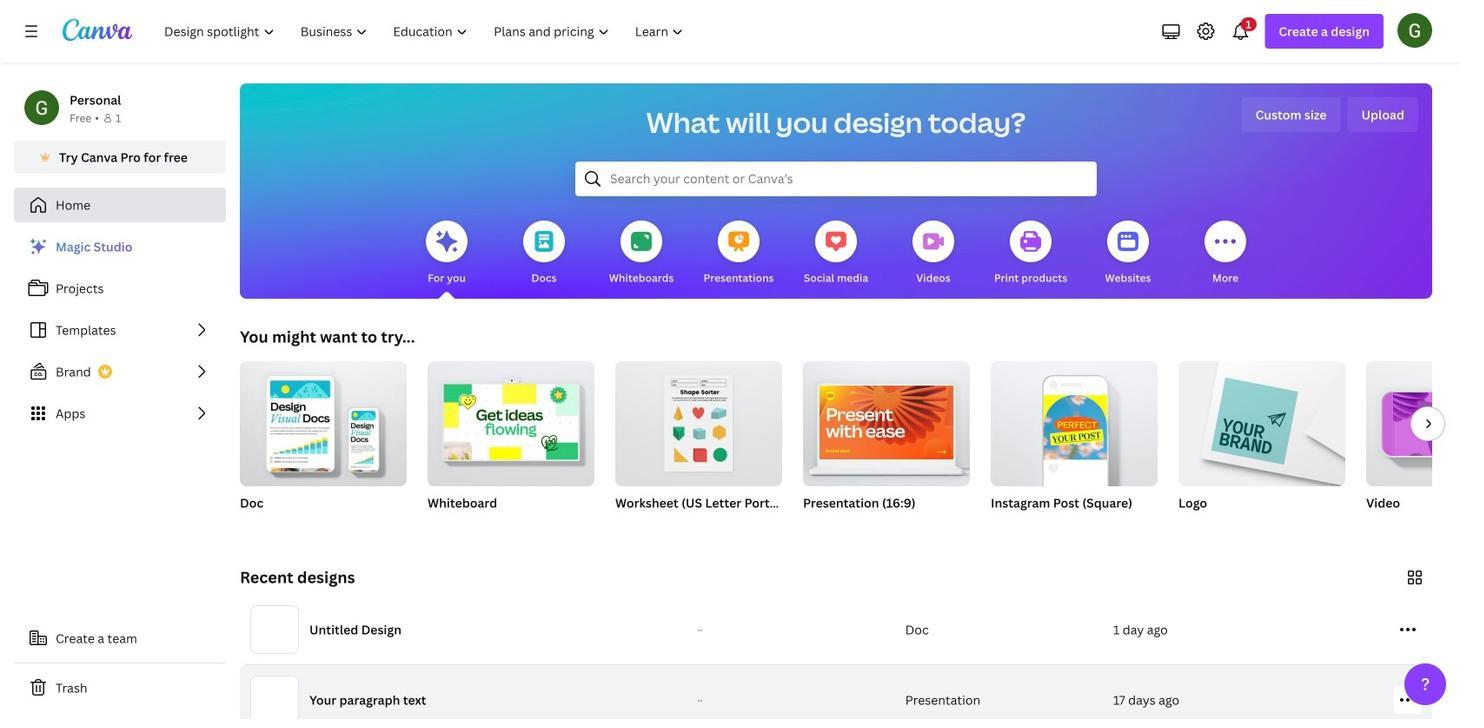 Task type: vqa. For each thing, say whether or not it's contained in the screenshot.
search field
yes



Task type: locate. For each thing, give the bounding box(es) containing it.
top level navigation element
[[153, 14, 699, 49]]

list
[[14, 230, 226, 431]]

None search field
[[576, 162, 1097, 197]]

Search search field
[[610, 163, 1063, 196]]

group
[[240, 355, 407, 534], [240, 355, 407, 487], [428, 355, 595, 534], [428, 355, 595, 487], [616, 355, 783, 534], [616, 355, 783, 487], [803, 355, 970, 534], [803, 355, 970, 487], [991, 355, 1158, 534], [991, 355, 1158, 487], [1179, 355, 1346, 534], [1179, 355, 1346, 487], [1367, 362, 1461, 534], [1367, 362, 1461, 487]]



Task type: describe. For each thing, give the bounding box(es) containing it.
gary orlando image
[[1398, 13, 1433, 48]]



